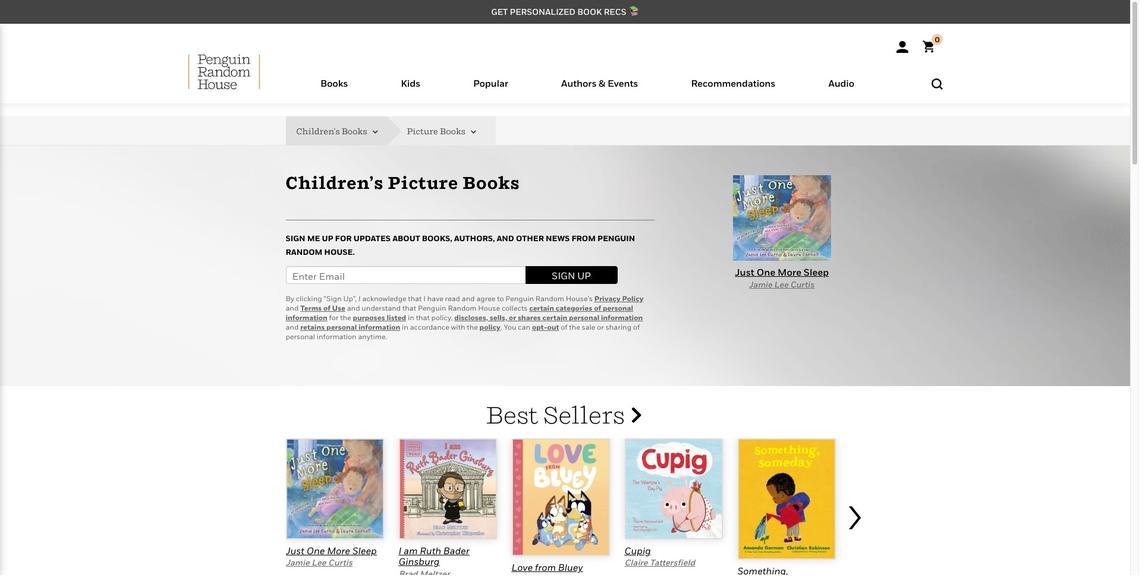 Task type: vqa. For each thing, say whether or not it's contained in the screenshot.
personal in the certain categories of personal information
yes



Task type: describe. For each thing, give the bounding box(es) containing it.
privacy policy link
[[594, 294, 644, 303]]

purposes listed link
[[353, 313, 406, 322]]

cupig link
[[625, 545, 651, 557]]

best sellers link
[[486, 401, 642, 429]]

policy link
[[480, 323, 501, 332]]

about
[[393, 234, 420, 243]]

agree
[[477, 294, 496, 303]]

you
[[504, 323, 516, 332]]

love from bluey image
[[512, 439, 610, 557]]

of inside certain categories of personal information
[[594, 304, 601, 313]]

1 vertical spatial in
[[402, 323, 408, 332]]

or inside for the purposes listed in that policy, discloses, sells, or shares certain personal information and retains personal information in accordance with the policy . you can opt-out
[[509, 313, 516, 322]]

best sellers
[[486, 401, 630, 429]]

Enter Email email field
[[286, 266, 525, 284]]

love from bluey
[[512, 562, 583, 574]]

recs
[[604, 7, 626, 17]]

sign up
[[552, 270, 591, 282]]

just one more sleep
[[735, 266, 829, 278]]

cupig image
[[625, 439, 723, 540]]

get
[[491, 7, 508, 17]]

&
[[599, 77, 605, 89]]

0 vertical spatial curtis
[[791, 279, 815, 289]]

claire tattersfield link
[[625, 558, 695, 568]]

kids button
[[374, 75, 447, 103]]

books down angle down image
[[463, 172, 520, 193]]

or inside of the sale or sharing of personal information anytime.
[[597, 323, 604, 332]]

use
[[332, 304, 345, 313]]

claire
[[625, 558, 648, 568]]

something, someday image
[[738, 439, 836, 560]]

children's for children's books
[[296, 126, 340, 136]]

other
[[516, 234, 544, 243]]

1 vertical spatial that
[[403, 304, 416, 313]]

personal up sale
[[569, 313, 599, 322]]

jamie lee curtis
[[749, 279, 815, 289]]

random inside sign me up for updates about books, authors, and other news from penguin random house.
[[286, 247, 322, 257]]

can
[[518, 323, 530, 332]]

and inside sign me up for updates about books, authors, and other news from penguin random house.
[[497, 234, 514, 243]]

authors & events link
[[561, 77, 638, 103]]

shares
[[518, 313, 541, 322]]

retains
[[300, 323, 325, 332]]

of right out
[[561, 323, 568, 332]]

1 vertical spatial jamie lee curtis link
[[286, 558, 353, 568]]

kids
[[401, 77, 420, 89]]

information inside of the sale or sharing of personal information anytime.
[[317, 332, 357, 341]]

terms of use link
[[300, 304, 345, 313]]

ginsburg
[[399, 556, 440, 568]]

1 horizontal spatial the
[[467, 323, 478, 332]]

books,
[[422, 234, 452, 243]]

› link
[[845, 478, 868, 576]]

certain inside certain categories of personal information
[[529, 304, 554, 313]]

best
[[486, 401, 539, 429]]

.
[[501, 323, 502, 332]]

bader
[[443, 545, 470, 557]]

information up sharing at bottom
[[601, 313, 643, 322]]

terms
[[300, 304, 322, 313]]

certain categories of personal information
[[286, 304, 633, 322]]

children's books
[[296, 126, 369, 136]]

of the sale or sharing of personal information anytime.
[[286, 323, 640, 341]]

sign up button
[[525, 266, 618, 284]]

books inside field
[[440, 126, 466, 136]]

picture books
[[407, 126, 467, 136]]

recommendations link
[[691, 77, 776, 103]]

by clicking "sign up", i acknowledge that i have read and agree to penguin random house's privacy policy and terms of use and understand that penguin random house collects
[[286, 294, 644, 313]]

books inside dropdown button
[[321, 77, 348, 89]]

1 horizontal spatial lee
[[775, 279, 789, 289]]

to
[[497, 294, 504, 303]]

2 horizontal spatial random
[[536, 294, 564, 303]]

1 vertical spatial penguin
[[506, 294, 534, 303]]

and down by
[[286, 304, 299, 313]]

"sign
[[324, 294, 342, 303]]

out
[[547, 323, 559, 332]]

sign in image
[[896, 41, 908, 53]]

discloses, sells, or shares certain personal information link
[[454, 313, 643, 322]]

authors & events
[[561, 77, 638, 89]]

house
[[478, 304, 500, 313]]

2 vertical spatial random
[[448, 304, 477, 313]]

i am ruth bader ginsburg
[[399, 545, 470, 568]]

collects
[[502, 304, 528, 313]]

personal inside certain categories of personal information
[[603, 304, 633, 313]]

0 vertical spatial jamie
[[749, 279, 773, 289]]

sign me up for updates about books, authors, and other news from penguin random house.
[[286, 234, 635, 257]]

certain inside for the purposes listed in that policy, discloses, sells, or shares certain personal information and retains personal information in accordance with the policy . you can opt-out
[[543, 313, 567, 322]]

jamie inside the "just one more sleep jamie lee curtis"
[[286, 558, 310, 568]]

house.
[[324, 247, 355, 257]]

tattersfield
[[650, 558, 695, 568]]

personalized
[[510, 7, 576, 17]]

sells,
[[490, 313, 507, 322]]

›
[[845, 484, 864, 541]]

angle down image
[[369, 128, 378, 136]]

am
[[404, 545, 418, 557]]

certain categories of personal information link
[[286, 304, 633, 322]]

get personalized book recs 📚 link
[[491, 7, 639, 17]]

audio button
[[802, 75, 881, 103]]

i inside i am ruth bader ginsburg
[[399, 545, 402, 557]]

authors,
[[454, 234, 495, 243]]

books button
[[294, 75, 374, 103]]

retains personal information link
[[300, 323, 400, 332]]

for the purposes listed in that policy, discloses, sells, or shares certain personal information and retains personal information in accordance with the policy . you can opt-out
[[286, 313, 643, 332]]

bluey
[[558, 562, 583, 574]]

audio link
[[829, 77, 854, 103]]

1 vertical spatial picture
[[388, 172, 459, 193]]

policy,
[[431, 313, 453, 322]]

of right sharing at bottom
[[633, 323, 640, 332]]

anytime.
[[358, 332, 387, 341]]

1 vertical spatial from
[[535, 562, 556, 574]]

opt-
[[532, 323, 547, 332]]

recommendations button
[[665, 75, 802, 103]]

opt-out link
[[532, 323, 559, 332]]

ruth
[[420, 545, 441, 557]]

house's
[[566, 294, 593, 303]]

0 horizontal spatial i
[[359, 294, 361, 303]]

1 vertical spatial just one more sleep link
[[286, 545, 377, 557]]

browse by category or genre navigation
[[286, 116, 642, 146]]



Task type: locate. For each thing, give the bounding box(es) containing it.
just for just one more sleep jamie lee curtis
[[286, 545, 304, 557]]

1 vertical spatial lee
[[312, 558, 326, 568]]

books inside field
[[342, 126, 367, 136]]

0 vertical spatial that
[[408, 294, 422, 303]]

for up house.
[[335, 234, 352, 243]]

1 vertical spatial just
[[286, 545, 304, 557]]

2 horizontal spatial i
[[424, 294, 426, 303]]

0 horizontal spatial up
[[322, 234, 333, 243]]

main navigation element
[[159, 54, 971, 103]]

0 horizontal spatial the
[[340, 313, 351, 322]]

1 horizontal spatial jamie lee curtis link
[[749, 279, 815, 289]]

1 horizontal spatial sign
[[552, 270, 575, 282]]

curtis inside the "just one more sleep jamie lee curtis"
[[328, 558, 353, 568]]

0 vertical spatial from
[[572, 234, 596, 243]]

1 vertical spatial more
[[327, 545, 350, 557]]

penguin down the have
[[418, 304, 446, 313]]

listed
[[387, 313, 406, 322]]

📚
[[628, 7, 639, 17]]

and inside for the purposes listed in that policy, discloses, sells, or shares certain personal information and retains personal information in accordance with the policy . you can opt-out
[[286, 323, 299, 332]]

Picture Books field
[[407, 116, 496, 145]]

information inside certain categories of personal information
[[286, 313, 327, 322]]

sign inside sign up button
[[552, 270, 575, 282]]

0 vertical spatial just
[[735, 266, 755, 278]]

by
[[286, 294, 294, 303]]

certain up discloses, sells, or shares certain personal information link
[[529, 304, 554, 313]]

sellers
[[543, 401, 625, 429]]

1 horizontal spatial jamie
[[749, 279, 773, 289]]

0 horizontal spatial curtis
[[328, 558, 353, 568]]

penguin up sign up button
[[598, 234, 635, 243]]

one for just one more sleep
[[757, 266, 776, 278]]

0 horizontal spatial sleep
[[352, 545, 377, 557]]

from inside sign me up for updates about books, authors, and other news from penguin random house.
[[572, 234, 596, 243]]

and left retains
[[286, 323, 299, 332]]

audio
[[829, 77, 854, 89]]

lee inside the "just one more sleep jamie lee curtis"
[[312, 558, 326, 568]]

sleep up 'jamie lee curtis' on the right of the page
[[804, 266, 829, 278]]

0 vertical spatial one
[[757, 266, 776, 278]]

0 horizontal spatial sign
[[286, 234, 305, 243]]

Children's Books field
[[296, 116, 405, 145]]

2 vertical spatial that
[[416, 313, 430, 322]]

have
[[427, 294, 443, 303]]

love from bluey link
[[512, 562, 583, 574]]

0 vertical spatial or
[[509, 313, 516, 322]]

just for just one more sleep
[[735, 266, 755, 278]]

recommendations
[[691, 77, 776, 89]]

picture down picture books
[[388, 172, 459, 193]]

1 horizontal spatial from
[[572, 234, 596, 243]]

for down use
[[329, 313, 339, 322]]

in
[[408, 313, 414, 322], [402, 323, 408, 332]]

one for just one more sleep jamie lee curtis
[[307, 545, 325, 557]]

up
[[322, 234, 333, 243], [578, 270, 591, 282]]

sign up house's
[[552, 270, 575, 282]]

2 vertical spatial penguin
[[418, 304, 446, 313]]

sharing
[[606, 323, 631, 332]]

events
[[608, 77, 638, 89]]

0 horizontal spatial from
[[535, 562, 556, 574]]

more for just one more sleep jamie lee curtis
[[327, 545, 350, 557]]

that up the listed
[[403, 304, 416, 313]]

1 vertical spatial jamie
[[286, 558, 310, 568]]

0 horizontal spatial one
[[307, 545, 325, 557]]

from right the love
[[535, 562, 556, 574]]

curtis
[[791, 279, 815, 289], [328, 558, 353, 568]]

that up accordance
[[416, 313, 430, 322]]

children's down 'children's books'
[[286, 172, 384, 193]]

the
[[340, 313, 351, 322], [467, 323, 478, 332], [569, 323, 580, 332]]

1 horizontal spatial up
[[578, 270, 591, 282]]

news
[[546, 234, 570, 243]]

the left sale
[[569, 323, 580, 332]]

0 vertical spatial sleep
[[804, 266, 829, 278]]

1 vertical spatial or
[[597, 323, 604, 332]]

0 horizontal spatial just one more sleep link
[[286, 545, 377, 557]]

0 horizontal spatial penguin
[[418, 304, 446, 313]]

1 vertical spatial for
[[329, 313, 339, 322]]

1 vertical spatial sign
[[552, 270, 575, 282]]

penguin
[[598, 234, 635, 243], [506, 294, 534, 303], [418, 304, 446, 313]]

1 vertical spatial certain
[[543, 313, 567, 322]]

1 horizontal spatial more
[[778, 266, 802, 278]]

one inside the "just one more sleep jamie lee curtis"
[[307, 545, 325, 557]]

or down collects in the bottom of the page
[[509, 313, 516, 322]]

policy
[[622, 294, 644, 303]]

penguin random house image
[[188, 54, 260, 90]]

random up discloses, sells, or shares certain personal information link
[[536, 294, 564, 303]]

angle down image
[[467, 128, 476, 136]]

0 vertical spatial penguin
[[598, 234, 635, 243]]

updates
[[354, 234, 391, 243]]

0 vertical spatial sign
[[286, 234, 305, 243]]

understand
[[362, 304, 401, 313]]

personal down privacy policy "link"
[[603, 304, 633, 313]]

sleep left am
[[352, 545, 377, 557]]

random down "me"
[[286, 247, 322, 257]]

books left angle down icon
[[342, 126, 367, 136]]

information down terms
[[286, 313, 327, 322]]

for inside sign me up for updates about books, authors, and other news from penguin random house.
[[335, 234, 352, 243]]

children's for children's picture books
[[286, 172, 384, 193]]

shopping cart image
[[923, 34, 943, 53]]

more inside the "just one more sleep jamie lee curtis"
[[327, 545, 350, 557]]

up",
[[343, 294, 357, 303]]

authors
[[561, 77, 597, 89]]

picture
[[407, 126, 438, 136], [388, 172, 459, 193]]

0 vertical spatial certain
[[529, 304, 554, 313]]

the for for
[[340, 313, 351, 322]]

1 horizontal spatial just
[[735, 266, 755, 278]]

jamie lee curtis link
[[749, 279, 815, 289], [286, 558, 353, 568]]

i
[[359, 294, 361, 303], [424, 294, 426, 303], [399, 545, 402, 557]]

picture down kids link
[[407, 126, 438, 136]]

0 vertical spatial for
[[335, 234, 352, 243]]

1 horizontal spatial curtis
[[791, 279, 815, 289]]

0 vertical spatial more
[[778, 266, 802, 278]]

2 horizontal spatial the
[[569, 323, 580, 332]]

1 vertical spatial curtis
[[328, 558, 353, 568]]

random
[[286, 247, 322, 257], [536, 294, 564, 303], [448, 304, 477, 313]]

more for just one more sleep
[[778, 266, 802, 278]]

authors & events button
[[535, 75, 665, 103]]

1 vertical spatial up
[[578, 270, 591, 282]]

0 vertical spatial in
[[408, 313, 414, 322]]

0 horizontal spatial lee
[[312, 558, 326, 568]]

books link
[[321, 77, 348, 103]]

1 vertical spatial one
[[307, 545, 325, 557]]

penguin up collects in the bottom of the page
[[506, 294, 534, 303]]

0 vertical spatial random
[[286, 247, 322, 257]]

1 vertical spatial sleep
[[352, 545, 377, 557]]

cupig claire tattersfield
[[625, 545, 695, 568]]

sign inside sign me up for updates about books, authors, and other news from penguin random house.
[[286, 234, 305, 243]]

and down the up",
[[347, 304, 360, 313]]

1 horizontal spatial penguin
[[506, 294, 534, 303]]

0 vertical spatial lee
[[775, 279, 789, 289]]

cupig
[[625, 545, 651, 557]]

1 horizontal spatial just one more sleep link
[[733, 176, 831, 278]]

with
[[451, 323, 465, 332]]

books left angle down image
[[440, 126, 466, 136]]

1 horizontal spatial sleep
[[804, 266, 829, 278]]

personal down use
[[326, 323, 357, 332]]

0 horizontal spatial jamie lee curtis link
[[286, 558, 353, 568]]

that
[[408, 294, 422, 303], [403, 304, 416, 313], [416, 313, 430, 322]]

sale
[[582, 323, 595, 332]]

1 vertical spatial random
[[536, 294, 564, 303]]

sign
[[286, 234, 305, 243], [552, 270, 575, 282]]

0 vertical spatial up
[[322, 234, 333, 243]]

1 horizontal spatial i
[[399, 545, 402, 557]]

books
[[321, 77, 348, 89], [342, 126, 367, 136], [440, 126, 466, 136], [463, 172, 520, 193]]

that left the have
[[408, 294, 422, 303]]

search image
[[931, 78, 943, 90]]

sleep for just one more sleep
[[804, 266, 829, 278]]

1 vertical spatial children's
[[286, 172, 384, 193]]

book
[[578, 7, 602, 17]]

0 horizontal spatial just
[[286, 545, 304, 557]]

i right the up",
[[359, 294, 361, 303]]

categories
[[556, 304, 592, 313]]

just
[[735, 266, 755, 278], [286, 545, 304, 557]]

i am ruth bader ginsburg image
[[399, 439, 497, 540]]

i am ruth bader ginsburg link
[[399, 545, 470, 568]]

the down discloses,
[[467, 323, 478, 332]]

2 horizontal spatial penguin
[[598, 234, 635, 243]]

information
[[286, 313, 327, 322], [601, 313, 643, 322], [359, 323, 400, 332], [317, 332, 357, 341]]

children's picture books
[[286, 172, 520, 193]]

get personalized book recs 📚
[[491, 7, 639, 17]]

discloses,
[[454, 313, 488, 322]]

policy
[[480, 323, 501, 332]]

0 horizontal spatial more
[[327, 545, 350, 557]]

the inside of the sale or sharing of personal information anytime.
[[569, 323, 580, 332]]

and right read
[[462, 294, 475, 303]]

for inside for the purposes listed in that policy, discloses, sells, or shares certain personal information and retains personal information in accordance with the policy . you can opt-out
[[329, 313, 339, 322]]

that inside for the purposes listed in that policy, discloses, sells, or shares certain personal information and retains personal information in accordance with the policy . you can opt-out
[[416, 313, 430, 322]]

0 vertical spatial children's
[[296, 126, 340, 136]]

purposes
[[353, 313, 385, 322]]

personal inside of the sale or sharing of personal information anytime.
[[286, 332, 315, 341]]

kids link
[[401, 77, 420, 103]]

popular button
[[447, 75, 535, 103]]

in down the listed
[[402, 323, 408, 332]]

from right news on the top of the page
[[572, 234, 596, 243]]

just inside the "just one more sleep jamie lee curtis"
[[286, 545, 304, 557]]

children's down books "link"
[[296, 126, 340, 136]]

1 horizontal spatial one
[[757, 266, 776, 278]]

of inside the by clicking "sign up", i acknowledge that i have read and agree to penguin random house's privacy policy and terms of use and understand that penguin random house collects
[[323, 304, 331, 313]]

accordance
[[410, 323, 449, 332]]

random up discloses,
[[448, 304, 477, 313]]

up right "me"
[[322, 234, 333, 243]]

information down purposes listed link
[[359, 323, 400, 332]]

and left other
[[497, 234, 514, 243]]

penguin inside sign me up for updates about books, authors, and other news from penguin random house.
[[598, 234, 635, 243]]

0 vertical spatial picture
[[407, 126, 438, 136]]

sleep for just one more sleep jamie lee curtis
[[352, 545, 377, 557]]

books up 'children's books'
[[321, 77, 348, 89]]

certain up out
[[543, 313, 567, 322]]

the up retains personal information link
[[340, 313, 351, 322]]

or right sale
[[597, 323, 604, 332]]

personal down retains
[[286, 332, 315, 341]]

of down "sign at the left of the page
[[323, 304, 331, 313]]

sign for sign up
[[552, 270, 575, 282]]

i left am
[[399, 545, 402, 557]]

one
[[757, 266, 776, 278], [307, 545, 325, 557]]

clicking
[[296, 294, 322, 303]]

in right the listed
[[408, 313, 414, 322]]

read
[[445, 294, 460, 303]]

0 vertical spatial jamie lee curtis link
[[749, 279, 815, 289]]

up up house's
[[578, 270, 591, 282]]

children's inside field
[[296, 126, 340, 136]]

information down retains personal information link
[[317, 332, 357, 341]]

sleep
[[804, 266, 829, 278], [352, 545, 377, 557]]

0 horizontal spatial jamie
[[286, 558, 310, 568]]

up inside sign me up for updates about books, authors, and other news from penguin random house.
[[322, 234, 333, 243]]

more
[[778, 266, 802, 278], [327, 545, 350, 557]]

0 horizontal spatial random
[[286, 247, 322, 257]]

1 horizontal spatial or
[[597, 323, 604, 332]]

sleep inside the "just one more sleep jamie lee curtis"
[[352, 545, 377, 557]]

i left the have
[[424, 294, 426, 303]]

of down privacy
[[594, 304, 601, 313]]

the for of
[[569, 323, 580, 332]]

1 horizontal spatial random
[[448, 304, 477, 313]]

just one more sleep image
[[286, 439, 384, 540]]

acknowledge
[[362, 294, 406, 303]]

up inside sign up button
[[578, 270, 591, 282]]

certain
[[529, 304, 554, 313], [543, 313, 567, 322]]

0 horizontal spatial or
[[509, 313, 516, 322]]

sign for sign me up for updates about books, authors, and other news from penguin random house.
[[286, 234, 305, 243]]

picture inside field
[[407, 126, 438, 136]]

popular
[[473, 77, 508, 89]]

sign left "me"
[[286, 234, 305, 243]]

0 vertical spatial just one more sleep link
[[733, 176, 831, 278]]



